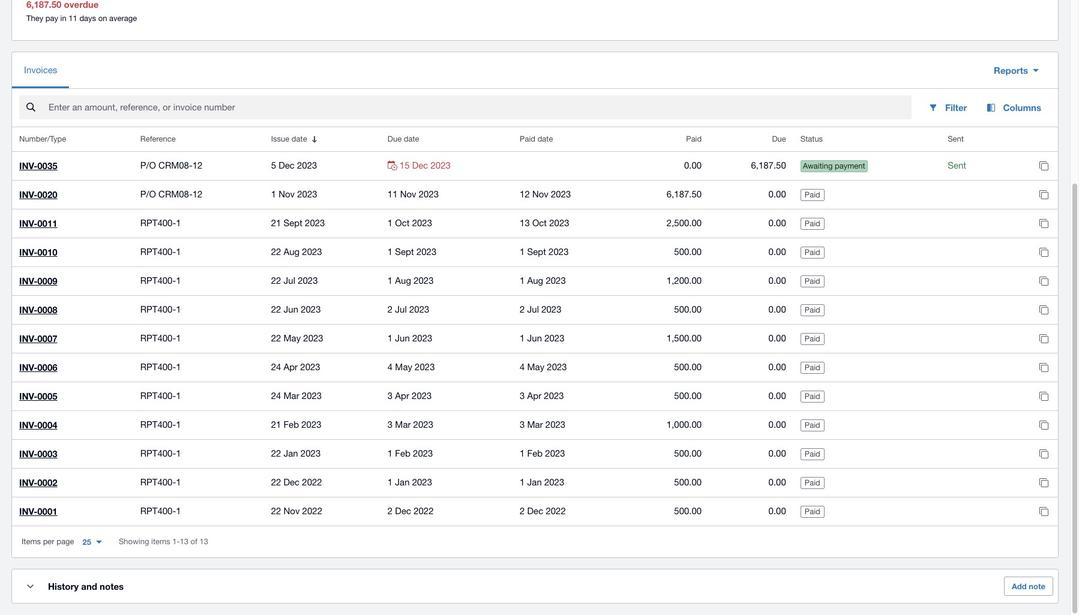 Task type: describe. For each thing, give the bounding box(es) containing it.
1 nov 2023
[[271, 189, 317, 199]]

inv-0005
[[19, 391, 57, 402]]

24 mar 2023
[[271, 391, 322, 401]]

crm08- for inv-0035
[[159, 160, 193, 171]]

500.00 for inv-0010
[[674, 247, 702, 257]]

due for due date
[[388, 135, 402, 144]]

2 3 mar 2023 from the left
[[520, 420, 566, 430]]

11 nov 2023
[[388, 189, 439, 199]]

0.00 for inv-0008
[[769, 304, 786, 315]]

paid for inv-0006
[[805, 363, 820, 372]]

due date button
[[380, 127, 513, 151]]

nov for 12
[[532, 189, 549, 199]]

inv- for 0004
[[19, 420, 37, 430]]

1 horizontal spatial sept
[[395, 247, 414, 257]]

copy to draft invoice image for 0020
[[1032, 183, 1056, 207]]

1 horizontal spatial mar
[[395, 420, 411, 430]]

24 apr 2023
[[271, 362, 320, 372]]

0006
[[37, 362, 57, 373]]

2 horizontal spatial feb
[[527, 448, 543, 459]]

inv- for 0009
[[19, 276, 37, 286]]

inv-0003 link
[[19, 448, 57, 459]]

due for due
[[772, 135, 786, 144]]

2 horizontal spatial aug
[[527, 276, 543, 286]]

1 1 jan 2023 from the left
[[388, 477, 432, 487]]

0 horizontal spatial mar
[[284, 391, 299, 401]]

rpt400-1 for inv-0002
[[140, 477, 181, 487]]

15
[[400, 160, 410, 171]]

they
[[26, 14, 43, 23]]

0.00 for inv-0020
[[769, 189, 786, 199]]

22 dec 2022
[[271, 477, 322, 487]]

24 for 0006
[[271, 362, 281, 372]]

0.00 for inv-0007
[[769, 333, 786, 343]]

nov for 1
[[279, 189, 295, 199]]

2 2 jul 2023 from the left
[[520, 304, 562, 315]]

items
[[22, 537, 41, 546]]

rpt400- for inv-0001
[[140, 506, 176, 516]]

21 for 0011
[[271, 218, 281, 228]]

paid for inv-0009
[[805, 277, 820, 286]]

0007
[[37, 333, 57, 344]]

payment
[[835, 162, 865, 171]]

inv-0006
[[19, 362, 57, 373]]

rpt400- for inv-0007
[[140, 333, 176, 343]]

2 horizontal spatial sept
[[527, 247, 546, 257]]

1 3 mar 2023 from the left
[[388, 420, 433, 430]]

overdue image
[[388, 161, 397, 171]]

12 for inv-0035
[[193, 160, 203, 171]]

add note
[[1012, 582, 1046, 591]]

0 horizontal spatial jul
[[284, 276, 295, 286]]

copy to draft invoice image for 0009
[[1032, 269, 1056, 293]]

500.00 for inv-0005
[[674, 391, 702, 401]]

inv-0009
[[19, 276, 57, 286]]

list of invoices element
[[12, 127, 1058, 526]]

2 4 from the left
[[520, 362, 525, 372]]

paid date button
[[513, 127, 625, 151]]

0 horizontal spatial sept
[[284, 218, 302, 228]]

and
[[81, 581, 97, 592]]

rpt400- for inv-0009
[[140, 276, 176, 286]]

2 horizontal spatial may
[[527, 362, 545, 372]]

0 horizontal spatial may
[[284, 333, 301, 343]]

12 nov 2023
[[520, 189, 571, 199]]

22 for 0007
[[271, 333, 281, 343]]

2 1 jun 2023 from the left
[[520, 333, 565, 343]]

paid for inv-0002
[[805, 478, 820, 487]]

500.00 for inv-0001
[[674, 506, 702, 516]]

due date
[[388, 135, 419, 144]]

reports
[[994, 65, 1028, 76]]

2 horizontal spatial jan
[[527, 477, 542, 487]]

inv-0003
[[19, 448, 57, 459]]

2 1 sept 2023 from the left
[[520, 247, 569, 257]]

13 oct 2023
[[520, 218, 569, 228]]

1-
[[172, 537, 180, 546]]

inv-0035
[[19, 160, 57, 171]]

21 feb 2023
[[271, 420, 321, 430]]

2 1 feb 2023 from the left
[[520, 448, 565, 459]]

21 for 0004
[[271, 420, 281, 430]]

paid for inv-0008
[[805, 306, 820, 315]]

p/o for inv-0020
[[140, 189, 156, 199]]

2 4 may 2023 from the left
[[520, 362, 567, 372]]

inv-0002
[[19, 477, 57, 488]]

in
[[60, 14, 66, 23]]

rpt400- for inv-0002
[[140, 477, 176, 487]]

22 jun 2023
[[271, 304, 321, 315]]

filter button
[[919, 96, 977, 120]]

5 dec 2023
[[271, 160, 317, 171]]

columns
[[1003, 102, 1041, 113]]

inv-0001 link
[[19, 506, 57, 517]]

inv-0010
[[19, 247, 57, 258]]

copy to draft invoice image for 0010
[[1032, 240, 1056, 264]]

paid date
[[520, 135, 553, 144]]

1 horizontal spatial jan
[[395, 477, 410, 487]]

rpt400-1 for inv-0005
[[140, 391, 181, 401]]

inv- for 0007
[[19, 333, 37, 344]]

nov for 11
[[400, 189, 416, 199]]

inv-0006 link
[[19, 362, 57, 373]]

reference button
[[133, 127, 264, 151]]

1 2 jul 2023 from the left
[[388, 304, 429, 315]]

inv- for 0001
[[19, 506, 37, 517]]

rpt400-1 for inv-0007
[[140, 333, 181, 343]]

22 for 0002
[[271, 477, 281, 487]]

notes
[[100, 581, 124, 592]]

0 horizontal spatial feb
[[284, 420, 299, 430]]

pay
[[45, 14, 58, 23]]

items
[[151, 537, 170, 546]]

copy to draft invoice image for 0011
[[1032, 211, 1056, 235]]

inv-0011
[[19, 218, 57, 229]]

1,500.00
[[667, 333, 702, 343]]

number/type
[[19, 135, 66, 144]]

11 inside radio
[[69, 14, 77, 23]]

22 for 0003
[[271, 448, 281, 459]]

1,200.00
[[667, 276, 702, 286]]

copy to draft invoice image for 0005
[[1032, 384, 1056, 408]]

rpt400- for inv-0005
[[140, 391, 176, 401]]

inv- for 0010
[[19, 247, 37, 258]]

issue date
[[271, 135, 307, 144]]

1 1 jun 2023 from the left
[[388, 333, 432, 343]]

on
[[98, 14, 107, 23]]

1 horizontal spatial may
[[395, 362, 412, 372]]

awaiting payment
[[803, 162, 865, 171]]

0002
[[37, 477, 57, 488]]

inv- for 0006
[[19, 362, 37, 373]]

22 nov 2022
[[271, 506, 322, 516]]

2 sent from the top
[[948, 160, 966, 171]]

1 2 dec 2022 from the left
[[388, 506, 434, 516]]

inv- for 0011
[[19, 218, 37, 229]]

issue date button
[[264, 127, 380, 151]]

25
[[82, 537, 91, 547]]

showing items 1-13 of 13
[[119, 537, 208, 546]]

0.00 for inv-0002
[[769, 477, 786, 487]]

copy to draft invoice image for 0003
[[1032, 442, 1056, 466]]

inv-0008
[[19, 304, 57, 315]]

paid for inv-0011
[[805, 219, 820, 228]]

history and notes
[[48, 581, 124, 592]]

page
[[57, 537, 74, 546]]

2 2 dec 2022 from the left
[[520, 506, 566, 516]]

rpt400- for inv-0004
[[140, 420, 176, 430]]

1 horizontal spatial aug
[[395, 276, 411, 286]]

rpt400- for inv-0010
[[140, 247, 176, 257]]

status
[[801, 135, 823, 144]]

number/type button
[[12, 127, 133, 151]]

date for due date
[[404, 135, 419, 144]]

inv-0005 link
[[19, 391, 57, 402]]

0035
[[37, 160, 57, 171]]

2 horizontal spatial apr
[[527, 391, 542, 401]]

1 vertical spatial 6,187.50
[[667, 189, 702, 199]]

inv- for 0020
[[19, 189, 37, 200]]

0010
[[37, 247, 57, 258]]

rpt400-1 for inv-0006
[[140, 362, 181, 372]]

22 may 2023
[[271, 333, 323, 343]]

inv-0007
[[19, 333, 57, 344]]

22 for 0010
[[271, 247, 281, 257]]

500.00 for inv-0008
[[674, 304, 702, 315]]

They pay in 11 days on average radio
[[19, 0, 1051, 33]]

0.00 for inv-0003
[[769, 448, 786, 459]]

1 oct 2023
[[388, 218, 432, 228]]

0.00 for inv-0006
[[769, 362, 786, 372]]

average
[[109, 14, 137, 23]]

oct for 13
[[532, 218, 547, 228]]

inv-0010 link
[[19, 247, 57, 258]]



Task type: vqa. For each thing, say whether or not it's contained in the screenshot.
w-9 management information image
no



Task type: locate. For each thing, give the bounding box(es) containing it.
paid button
[[625, 127, 709, 151]]

6 inv- from the top
[[19, 304, 37, 315]]

5 inv- from the top
[[19, 276, 37, 286]]

oct for 1
[[395, 218, 410, 228]]

add note button
[[1004, 577, 1053, 596]]

nov down 22 dec 2022
[[284, 506, 300, 516]]

1 copy to draft invoice image from the top
[[1032, 154, 1056, 178]]

0 horizontal spatial 6,187.50
[[667, 189, 702, 199]]

4 inv- from the top
[[19, 247, 37, 258]]

inv-0007 link
[[19, 333, 57, 344]]

copy to draft invoice image for 0002
[[1032, 471, 1056, 495]]

1 horizontal spatial 13
[[200, 537, 208, 546]]

inv- up "inv-0004" link
[[19, 391, 37, 402]]

13 down 12 nov 2023
[[520, 218, 530, 228]]

2 horizontal spatial 13
[[520, 218, 530, 228]]

0 horizontal spatial jan
[[284, 448, 298, 459]]

inv-0035 link
[[19, 160, 57, 171]]

2
[[388, 304, 393, 315], [520, 304, 525, 315], [388, 506, 393, 516], [520, 506, 525, 516]]

date right issue at the top left of the page
[[292, 135, 307, 144]]

1 horizontal spatial 2 jul 2023
[[520, 304, 562, 315]]

nov up 1 oct 2023
[[400, 189, 416, 199]]

500.00 for inv-0003
[[674, 448, 702, 459]]

copy to draft invoice image
[[1032, 154, 1056, 178], [1032, 183, 1056, 207], [1032, 240, 1056, 264], [1032, 384, 1056, 408], [1032, 413, 1056, 437], [1032, 499, 1056, 523]]

inv- down the inv-0020 link
[[19, 218, 37, 229]]

9 inv- from the top
[[19, 391, 37, 402]]

4 rpt400- from the top
[[140, 304, 176, 315]]

1 vertical spatial 11
[[388, 189, 398, 199]]

11 rpt400- from the top
[[140, 506, 176, 516]]

p/o crm08-12 for inv-0020
[[140, 189, 203, 199]]

5 copy to draft invoice image from the top
[[1032, 413, 1056, 437]]

due up overdue image
[[388, 135, 402, 144]]

inv- down inv-0003
[[19, 477, 37, 488]]

22 down 21 feb 2023
[[271, 448, 281, 459]]

7 rpt400-1 from the top
[[140, 391, 181, 401]]

0 horizontal spatial 1 sept 2023
[[388, 247, 437, 257]]

2 horizontal spatial mar
[[527, 420, 543, 430]]

0 horizontal spatial due
[[388, 135, 402, 144]]

due inside 'button'
[[772, 135, 786, 144]]

apr
[[284, 362, 298, 372], [395, 391, 409, 401], [527, 391, 542, 401]]

2 dec 2022
[[388, 506, 434, 516], [520, 506, 566, 516]]

13 inside list of invoices element
[[520, 218, 530, 228]]

jun
[[284, 304, 298, 315], [395, 333, 410, 343], [527, 333, 542, 343]]

0 horizontal spatial jun
[[284, 304, 298, 315]]

date up '15'
[[404, 135, 419, 144]]

0 horizontal spatial 4
[[388, 362, 393, 372]]

0 vertical spatial 21
[[271, 218, 281, 228]]

0 horizontal spatial 11
[[69, 14, 77, 23]]

1 1 feb 2023 from the left
[[388, 448, 433, 459]]

0.00 for inv-0010
[[769, 247, 786, 257]]

1 aug 2023 down "13 oct 2023"
[[520, 276, 566, 286]]

0 vertical spatial 24
[[271, 362, 281, 372]]

inv- for 0005
[[19, 391, 37, 402]]

history
[[48, 581, 79, 592]]

4 copy to draft invoice image from the top
[[1032, 384, 1056, 408]]

p/o for inv-0035
[[140, 160, 156, 171]]

inv-0002 link
[[19, 477, 57, 488]]

22 for 0001
[[271, 506, 281, 516]]

inv- for 0008
[[19, 304, 37, 315]]

3 22 from the top
[[271, 304, 281, 315]]

22 down 22 jan 2023
[[271, 477, 281, 487]]

1 24 from the top
[[271, 362, 281, 372]]

3 inv- from the top
[[19, 218, 37, 229]]

rpt400-1 for inv-0008
[[140, 304, 181, 315]]

rpt400-1 for inv-0004
[[140, 420, 181, 430]]

1 horizontal spatial 3 apr 2023
[[520, 391, 564, 401]]

22 aug 2023
[[271, 247, 322, 257]]

copy to draft invoice image for 0008
[[1032, 298, 1056, 322]]

1 horizontal spatial 6,187.50
[[751, 160, 786, 171]]

0 vertical spatial p/o
[[140, 160, 156, 171]]

2 horizontal spatial date
[[538, 135, 553, 144]]

1 rpt400-1 from the top
[[140, 218, 181, 228]]

date for paid date
[[538, 135, 553, 144]]

13 inv- from the top
[[19, 506, 37, 517]]

inv-0011 link
[[19, 218, 57, 229]]

items per page
[[22, 537, 74, 546]]

2 copy to draft invoice image from the top
[[1032, 269, 1056, 293]]

6 copy to draft invoice image from the top
[[1032, 442, 1056, 466]]

invoices button
[[12, 52, 69, 88]]

nov for 22
[[284, 506, 300, 516]]

1 1 aug 2023 from the left
[[388, 276, 434, 286]]

inv- up inv-0002
[[19, 448, 37, 459]]

2 22 from the top
[[271, 276, 281, 286]]

2 rpt400- from the top
[[140, 247, 176, 257]]

500.00
[[674, 247, 702, 257], [674, 304, 702, 315], [674, 362, 702, 372], [674, 391, 702, 401], [674, 448, 702, 459], [674, 477, 702, 487], [674, 506, 702, 516]]

2 date from the left
[[404, 135, 419, 144]]

11 right the in
[[69, 14, 77, 23]]

inv-0004 link
[[19, 420, 57, 430]]

1 500.00 from the top
[[674, 247, 702, 257]]

0 horizontal spatial 4 may 2023
[[388, 362, 435, 372]]

2 crm08- from the top
[[159, 189, 193, 199]]

2,500.00
[[667, 218, 702, 228]]

10 rpt400-1 from the top
[[140, 477, 181, 487]]

0 horizontal spatial oct
[[395, 218, 410, 228]]

22 down 22 dec 2022
[[271, 506, 281, 516]]

13
[[520, 218, 530, 228], [180, 537, 188, 546], [200, 537, 208, 546]]

inv- down 'number/type'
[[19, 160, 37, 171]]

0 horizontal spatial 13
[[180, 537, 188, 546]]

jan
[[284, 448, 298, 459], [395, 477, 410, 487], [527, 477, 542, 487]]

1 horizontal spatial 2 dec 2022
[[520, 506, 566, 516]]

7 inv- from the top
[[19, 333, 37, 344]]

inv- up inv-0009 link
[[19, 247, 37, 258]]

1 horizontal spatial oct
[[532, 218, 547, 228]]

11 down overdue image
[[388, 189, 398, 199]]

paid for inv-0004
[[805, 421, 820, 430]]

2 1 jan 2023 from the left
[[520, 477, 564, 487]]

0 horizontal spatial 1 aug 2023
[[388, 276, 434, 286]]

inv- down inv-0007 link
[[19, 362, 37, 373]]

toggle button
[[18, 575, 42, 599]]

9 rpt400-1 from the top
[[140, 448, 181, 459]]

due left status on the top of page
[[772, 135, 786, 144]]

11
[[69, 14, 77, 23], [388, 189, 398, 199]]

date for issue date
[[292, 135, 307, 144]]

3
[[388, 391, 393, 401], [520, 391, 525, 401], [388, 420, 393, 430], [520, 420, 525, 430]]

copy to draft invoice image for 0001
[[1032, 499, 1056, 523]]

toggle image
[[27, 584, 33, 589]]

13 left of
[[180, 537, 188, 546]]

reports button
[[984, 58, 1049, 82]]

2 1 aug 2023 from the left
[[520, 276, 566, 286]]

4 22 from the top
[[271, 333, 281, 343]]

1 rpt400- from the top
[[140, 218, 176, 228]]

0 vertical spatial sent
[[948, 135, 964, 144]]

1 sept 2023 down "13 oct 2023"
[[520, 247, 569, 257]]

of
[[191, 537, 197, 546]]

inv- up inv-0007 link
[[19, 304, 37, 315]]

7 rpt400- from the top
[[140, 391, 176, 401]]

2 oct from the left
[[532, 218, 547, 228]]

per
[[43, 537, 54, 546]]

6 rpt400-1 from the top
[[140, 362, 181, 372]]

0 horizontal spatial 2 jul 2023
[[388, 304, 429, 315]]

2 inv- from the top
[[19, 189, 37, 200]]

21 sept 2023
[[271, 218, 325, 228]]

1 horizontal spatial 1 feb 2023
[[520, 448, 565, 459]]

2 jul 2023
[[388, 304, 429, 315], [520, 304, 562, 315]]

rpt400-1 for inv-0011
[[140, 218, 181, 228]]

copy to draft invoice image for 0007
[[1032, 327, 1056, 351]]

0020
[[37, 189, 57, 200]]

1 horizontal spatial apr
[[395, 391, 409, 401]]

1 horizontal spatial 1 jun 2023
[[520, 333, 565, 343]]

22 down 22 jul 2023
[[271, 304, 281, 315]]

nov up "13 oct 2023"
[[532, 189, 549, 199]]

24 down 24 apr 2023
[[271, 391, 281, 401]]

12 for inv-0020
[[193, 189, 203, 199]]

1 sept 2023
[[388, 247, 437, 257], [520, 247, 569, 257]]

0 horizontal spatial apr
[[284, 362, 298, 372]]

21 up 22 jan 2023
[[271, 420, 281, 430]]

0.00 for inv-0011
[[769, 218, 786, 228]]

4 copy to draft invoice image from the top
[[1032, 327, 1056, 351]]

0 horizontal spatial 3 apr 2023
[[388, 391, 432, 401]]

1 sept 2023 down 1 oct 2023
[[388, 247, 437, 257]]

0 horizontal spatial 1 jun 2023
[[388, 333, 432, 343]]

inv- down inv-0008
[[19, 333, 37, 344]]

3 copy to draft invoice image from the top
[[1032, 240, 1056, 264]]

3 rpt400-1 from the top
[[140, 276, 181, 286]]

1 crm08- from the top
[[159, 160, 193, 171]]

1 vertical spatial crm08-
[[159, 189, 193, 199]]

1 horizontal spatial 4 may 2023
[[520, 362, 567, 372]]

inv-0008 link
[[19, 304, 57, 315]]

22 up 22 jul 2023
[[271, 247, 281, 257]]

date inside button
[[292, 135, 307, 144]]

sent down sent button
[[948, 160, 966, 171]]

copy to draft invoice image for 0035
[[1032, 154, 1056, 178]]

2 24 from the top
[[271, 391, 281, 401]]

500.00 for inv-0006
[[674, 362, 702, 372]]

due button
[[709, 127, 793, 151]]

2022
[[302, 477, 322, 487], [302, 506, 322, 516], [414, 506, 434, 516], [546, 506, 566, 516]]

2 copy to draft invoice image from the top
[[1032, 183, 1056, 207]]

2 horizontal spatial jun
[[527, 333, 542, 343]]

6 copy to draft invoice image from the top
[[1032, 499, 1056, 523]]

2 500.00 from the top
[[674, 304, 702, 315]]

date
[[292, 135, 307, 144], [404, 135, 419, 144], [538, 135, 553, 144]]

due inside button
[[388, 135, 402, 144]]

paid for inv-0001
[[805, 507, 820, 516]]

7 copy to draft invoice image from the top
[[1032, 471, 1056, 495]]

paid
[[520, 135, 535, 144], [686, 135, 702, 144], [805, 190, 820, 199], [805, 219, 820, 228], [805, 248, 820, 257], [805, 277, 820, 286], [805, 306, 820, 315], [805, 334, 820, 343], [805, 363, 820, 372], [805, 392, 820, 401], [805, 421, 820, 430], [805, 450, 820, 459], [805, 478, 820, 487], [805, 507, 820, 516]]

rpt400-1 for inv-0001
[[140, 506, 181, 516]]

crm08- for inv-0020
[[159, 189, 193, 199]]

2 p/o crm08-12 from the top
[[140, 189, 203, 199]]

0.00 for inv-0001
[[769, 506, 786, 516]]

2 21 from the top
[[271, 420, 281, 430]]

6,187.50 up 2,500.00
[[667, 189, 702, 199]]

Enter an amount, reference, or invoice number field
[[47, 96, 912, 119]]

11 rpt400-1 from the top
[[140, 506, 181, 516]]

24 for 0005
[[271, 391, 281, 401]]

2 p/o from the top
[[140, 189, 156, 199]]

6,187.50 down due 'button'
[[751, 160, 786, 171]]

filter
[[945, 102, 967, 113]]

inv- for 0002
[[19, 477, 37, 488]]

1 sent from the top
[[948, 135, 964, 144]]

5 rpt400-1 from the top
[[140, 333, 181, 343]]

1 inv- from the top
[[19, 160, 37, 171]]

5 rpt400- from the top
[[140, 333, 176, 343]]

copy to draft invoice image for 0004
[[1032, 413, 1056, 437]]

due
[[388, 135, 402, 144], [772, 135, 786, 144]]

1 vertical spatial p/o
[[140, 189, 156, 199]]

1 p/o crm08-12 from the top
[[140, 160, 203, 171]]

aug down "13 oct 2023"
[[527, 276, 543, 286]]

3 date from the left
[[538, 135, 553, 144]]

awaiting
[[803, 162, 833, 171]]

paid for inv-0010
[[805, 248, 820, 257]]

oct down 12 nov 2023
[[532, 218, 547, 228]]

rpt400- for inv-0008
[[140, 304, 176, 315]]

rpt400-1 for inv-0003
[[140, 448, 181, 459]]

0005
[[37, 391, 57, 402]]

rpt400- for inv-0003
[[140, 448, 176, 459]]

1 horizontal spatial jul
[[395, 304, 407, 315]]

22 jul 2023
[[271, 276, 318, 286]]

2 horizontal spatial jul
[[527, 304, 539, 315]]

1 aug 2023 down 1 oct 2023
[[388, 276, 434, 286]]

inv- up "inv-0011" link
[[19, 189, 37, 200]]

inv- down inv-0005
[[19, 420, 37, 430]]

11 inside list of invoices element
[[388, 189, 398, 199]]

0 horizontal spatial 2 dec 2022
[[388, 506, 434, 516]]

1 horizontal spatial 3 mar 2023
[[520, 420, 566, 430]]

0 horizontal spatial date
[[292, 135, 307, 144]]

8 rpt400- from the top
[[140, 420, 176, 430]]

1 feb 2023
[[388, 448, 433, 459], [520, 448, 565, 459]]

9 rpt400- from the top
[[140, 448, 176, 459]]

days
[[79, 14, 96, 23]]

5
[[271, 160, 276, 171]]

add
[[1012, 582, 1027, 591]]

paid for inv-0005
[[805, 392, 820, 401]]

aug up 22 jul 2023
[[284, 247, 300, 257]]

15 dec 2023
[[400, 160, 451, 171]]

1 4 from the left
[[388, 362, 393, 372]]

1 horizontal spatial due
[[772, 135, 786, 144]]

2 rpt400-1 from the top
[[140, 247, 181, 257]]

1 jun 2023
[[388, 333, 432, 343], [520, 333, 565, 343]]

paid for inv-0007
[[805, 334, 820, 343]]

they pay in 11 days on average
[[26, 14, 137, 23]]

0 vertical spatial 11
[[69, 14, 77, 23]]

inv-0020
[[19, 189, 57, 200]]

0.00 for inv-0009
[[769, 276, 786, 286]]

sept down "13 oct 2023"
[[527, 247, 546, 257]]

sept down 1 oct 2023
[[395, 247, 414, 257]]

rpt400-1 for inv-0009
[[140, 276, 181, 286]]

1 vertical spatial p/o crm08-12
[[140, 189, 203, 199]]

0 horizontal spatial 1 feb 2023
[[388, 448, 433, 459]]

1 due from the left
[[388, 135, 402, 144]]

0.00 for inv-0005
[[769, 391, 786, 401]]

1 date from the left
[[292, 135, 307, 144]]

nov down 5 dec 2023
[[279, 189, 295, 199]]

6 rpt400- from the top
[[140, 362, 176, 372]]

5 copy to draft invoice image from the top
[[1032, 355, 1056, 379]]

sept down the 1 nov 2023
[[284, 218, 302, 228]]

inv-0004
[[19, 420, 57, 430]]

13 right of
[[200, 537, 208, 546]]

21 down the 1 nov 2023
[[271, 218, 281, 228]]

sent down filter
[[948, 135, 964, 144]]

12
[[193, 160, 203, 171], [193, 189, 203, 199], [520, 189, 530, 199]]

0 horizontal spatial 1 jan 2023
[[388, 477, 432, 487]]

4 may 2023
[[388, 362, 435, 372], [520, 362, 567, 372]]

p/o crm08-12
[[140, 160, 203, 171], [140, 189, 203, 199]]

rpt400-1
[[140, 218, 181, 228], [140, 247, 181, 257], [140, 276, 181, 286], [140, 304, 181, 315], [140, 333, 181, 343], [140, 362, 181, 372], [140, 391, 181, 401], [140, 420, 181, 430], [140, 448, 181, 459], [140, 477, 181, 487], [140, 506, 181, 516]]

0 horizontal spatial 3 mar 2023
[[388, 420, 433, 430]]

1 vertical spatial 24
[[271, 391, 281, 401]]

1 horizontal spatial 1 jan 2023
[[520, 477, 564, 487]]

1 horizontal spatial feb
[[395, 448, 411, 459]]

1 jan 2023
[[388, 477, 432, 487], [520, 477, 564, 487]]

12 inv- from the top
[[19, 477, 37, 488]]

2023
[[297, 160, 317, 171], [431, 160, 451, 171], [297, 189, 317, 199], [419, 189, 439, 199], [551, 189, 571, 199], [305, 218, 325, 228], [412, 218, 432, 228], [549, 218, 569, 228], [302, 247, 322, 257], [416, 247, 437, 257], [549, 247, 569, 257], [298, 276, 318, 286], [414, 276, 434, 286], [546, 276, 566, 286], [301, 304, 321, 315], [409, 304, 429, 315], [542, 304, 562, 315], [303, 333, 323, 343], [412, 333, 432, 343], [545, 333, 565, 343], [300, 362, 320, 372], [415, 362, 435, 372], [547, 362, 567, 372], [302, 391, 322, 401], [412, 391, 432, 401], [544, 391, 564, 401], [301, 420, 321, 430], [413, 420, 433, 430], [546, 420, 566, 430], [301, 448, 321, 459], [413, 448, 433, 459], [545, 448, 565, 459], [412, 477, 432, 487], [544, 477, 564, 487]]

copy to draft invoice image for 0006
[[1032, 355, 1056, 379]]

22 up 22 jun 2023
[[271, 276, 281, 286]]

inv- up items
[[19, 506, 37, 517]]

4 rpt400-1 from the top
[[140, 304, 181, 315]]

1 oct from the left
[[395, 218, 410, 228]]

2 3 apr 2023 from the left
[[520, 391, 564, 401]]

1 vertical spatial 21
[[271, 420, 281, 430]]

inv- for 0035
[[19, 160, 37, 171]]

copy to draft invoice image
[[1032, 211, 1056, 235], [1032, 269, 1056, 293], [1032, 298, 1056, 322], [1032, 327, 1056, 351], [1032, 355, 1056, 379], [1032, 442, 1056, 466], [1032, 471, 1056, 495]]

24 up the 24 mar 2023
[[271, 362, 281, 372]]

1 aug 2023
[[388, 276, 434, 286], [520, 276, 566, 286]]

1 horizontal spatial 11
[[388, 189, 398, 199]]

paid for inv-0020
[[805, 190, 820, 199]]

22 jan 2023
[[271, 448, 321, 459]]

invoices
[[24, 65, 57, 75]]

22 up 24 apr 2023
[[271, 333, 281, 343]]

note
[[1029, 582, 1046, 591]]

p/o crm08-12 for inv-0035
[[140, 160, 203, 171]]

1,000.00
[[667, 420, 702, 430]]

1 horizontal spatial date
[[404, 135, 419, 144]]

0011
[[37, 218, 57, 229]]

10 inv- from the top
[[19, 420, 37, 430]]

1 p/o from the top
[[140, 160, 156, 171]]

1 4 may 2023 from the left
[[388, 362, 435, 372]]

5 500.00 from the top
[[674, 448, 702, 459]]

4 500.00 from the top
[[674, 391, 702, 401]]

oct down "11 nov 2023"
[[395, 218, 410, 228]]

0004
[[37, 420, 57, 430]]

8 rpt400-1 from the top
[[140, 420, 181, 430]]

6 500.00 from the top
[[674, 477, 702, 487]]

paid for inv-0003
[[805, 450, 820, 459]]

0.00 for inv-0004
[[769, 420, 786, 430]]

inv- for 0003
[[19, 448, 37, 459]]

0 vertical spatial p/o crm08-12
[[140, 160, 203, 171]]

1 copy to draft invoice image from the top
[[1032, 211, 1056, 235]]

2 due from the left
[[772, 135, 786, 144]]

3 copy to draft invoice image from the top
[[1032, 298, 1056, 322]]

3 mar 2023
[[388, 420, 433, 430], [520, 420, 566, 430]]

1 horizontal spatial 1 aug 2023
[[520, 276, 566, 286]]

0 horizontal spatial aug
[[284, 247, 300, 257]]

7 500.00 from the top
[[674, 506, 702, 516]]

1 21 from the top
[[271, 218, 281, 228]]

sent inside button
[[948, 135, 964, 144]]

1 22 from the top
[[271, 247, 281, 257]]

22 for 0008
[[271, 304, 281, 315]]

7 22 from the top
[[271, 506, 281, 516]]

22 for 0009
[[271, 276, 281, 286]]

3 500.00 from the top
[[674, 362, 702, 372]]

1 1 sept 2023 from the left
[[388, 247, 437, 257]]

rpt400-1 for inv-0010
[[140, 247, 181, 257]]

1 vertical spatial sent
[[948, 160, 966, 171]]

6 22 from the top
[[271, 477, 281, 487]]

8 inv- from the top
[[19, 362, 37, 373]]

rpt400- for inv-0011
[[140, 218, 176, 228]]

rpt400- for inv-0006
[[140, 362, 176, 372]]

inv- down the inv-0010
[[19, 276, 37, 286]]

oct
[[395, 218, 410, 228], [532, 218, 547, 228]]

1 horizontal spatial 1 sept 2023
[[520, 247, 569, 257]]

24
[[271, 362, 281, 372], [271, 391, 281, 401]]

jul
[[284, 276, 295, 286], [395, 304, 407, 315], [527, 304, 539, 315]]

inv-0009 link
[[19, 276, 57, 286]]

5 22 from the top
[[271, 448, 281, 459]]

0001
[[37, 506, 57, 517]]

1 3 apr 2023 from the left
[[388, 391, 432, 401]]

1 horizontal spatial 4
[[520, 362, 525, 372]]

date up 12 nov 2023
[[538, 135, 553, 144]]

sent button
[[941, 127, 1009, 151]]

0 vertical spatial crm08-
[[159, 160, 193, 171]]

feb
[[284, 420, 299, 430], [395, 448, 411, 459], [527, 448, 543, 459]]

0 vertical spatial 6,187.50
[[751, 160, 786, 171]]

1 horizontal spatial jun
[[395, 333, 410, 343]]

3 rpt400- from the top
[[140, 276, 176, 286]]

aug down 1 oct 2023
[[395, 276, 411, 286]]



